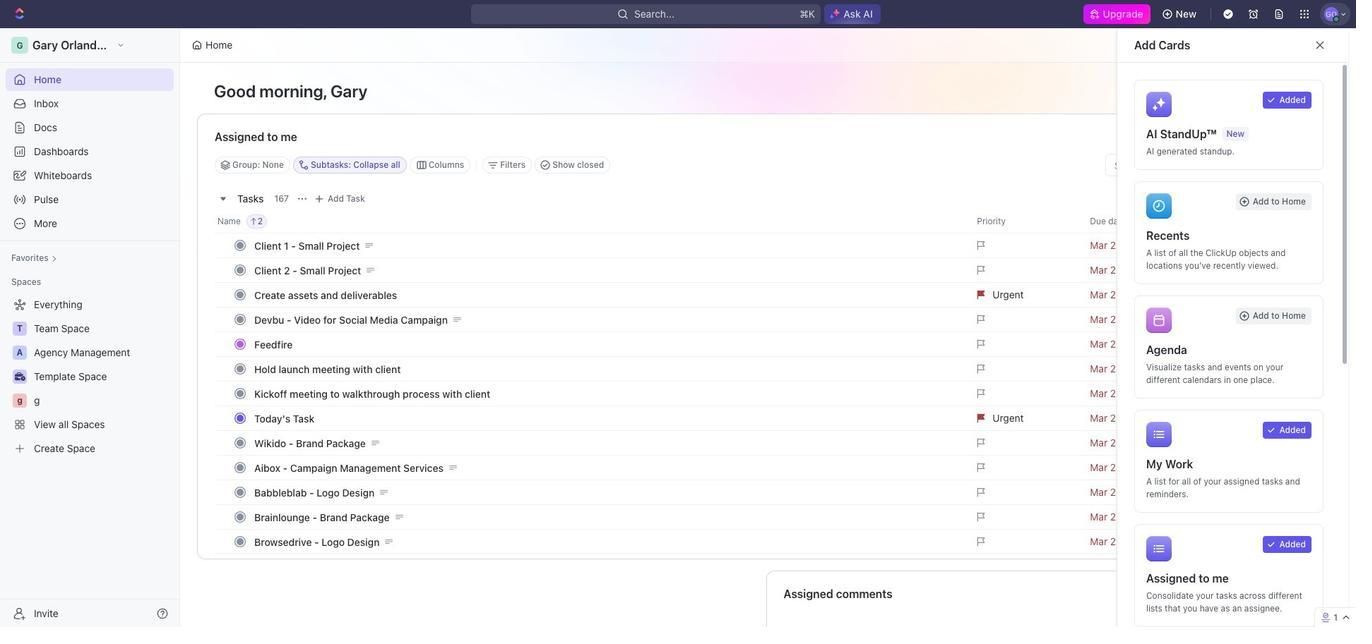 Task type: locate. For each thing, give the bounding box(es) containing it.
recents image
[[1146, 194, 1172, 219]]

agenda image
[[1146, 308, 1172, 333]]

tree
[[6, 294, 174, 461]]



Task type: vqa. For each thing, say whether or not it's contained in the screenshot.
see
no



Task type: describe. For each thing, give the bounding box(es) containing it.
assigned to me image
[[1146, 537, 1172, 562]]

team space, , element
[[13, 322, 27, 336]]

my work image
[[1146, 422, 1172, 448]]

gary orlando's workspace, , element
[[11, 37, 28, 54]]

ai standup™ image
[[1146, 92, 1172, 117]]

sidebar navigation
[[0, 28, 183, 628]]

g, , element
[[13, 394, 27, 408]]

Search tasks... text field
[[1106, 155, 1247, 176]]

tree inside sidebar navigation
[[6, 294, 174, 461]]

agency management, , element
[[13, 346, 27, 360]]

business time image
[[14, 373, 25, 381]]



